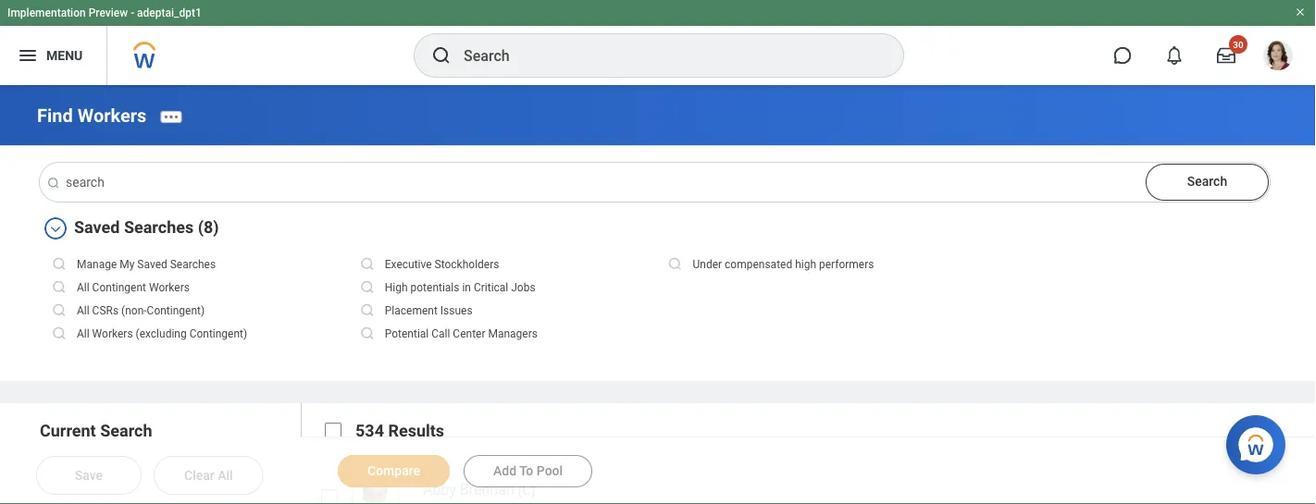 Task type: describe. For each thing, give the bounding box(es) containing it.
all csrs (non-contingent)
[[77, 305, 205, 318]]

search image for potential call center managers
[[359, 325, 376, 342]]

inbox large image
[[1218, 46, 1236, 65]]

workers for all workers (excluding contingent)
[[92, 328, 133, 341]]

abby
[[423, 482, 456, 499]]

30
[[1234, 39, 1244, 50]]

saved searches (8)
[[74, 218, 219, 238]]

under compensated high performers link
[[658, 254, 975, 277]]

potential call center managers link
[[350, 323, 667, 346]]

search inside button
[[1188, 174, 1228, 189]]

filter search field
[[37, 420, 304, 505]]

search inside filter search field
[[100, 422, 152, 441]]

search image for all workers (excluding contingent)
[[51, 325, 68, 342]]

menu
[[46, 48, 83, 63]]

search image for placement issues
[[359, 302, 376, 319]]

current search
[[40, 422, 152, 441]]

all contingent workers
[[77, 282, 190, 295]]

-
[[131, 6, 134, 19]]

find
[[37, 105, 73, 127]]

close environment banner image
[[1296, 6, 1307, 18]]

center
[[453, 328, 486, 341]]

search image
[[46, 176, 61, 191]]

534 results
[[356, 421, 445, 441]]

search image inside menu banner
[[431, 44, 453, 67]]

all for all contingent workers
[[77, 282, 90, 295]]

menu button
[[0, 26, 107, 85]]

adeptai_dpt1
[[137, 6, 202, 19]]

critical
[[474, 282, 509, 295]]

contingent) for all workers (excluding contingent)
[[190, 328, 247, 341]]

search image for under compensated high performers
[[667, 256, 684, 273]]

stockholders
[[435, 259, 500, 272]]

jobs
[[511, 282, 536, 295]]

(excluding
[[136, 328, 187, 341]]

executive stockholders
[[385, 259, 500, 272]]

potential
[[385, 328, 429, 341]]

profile logan mcneil image
[[1264, 41, 1294, 74]]

manage
[[77, 259, 117, 272]]

abby brennan [c]
[[423, 482, 536, 499]]

manage my saved searches
[[77, 259, 216, 272]]

notifications large image
[[1166, 46, 1184, 65]]

potential call center managers
[[385, 328, 538, 341]]

brennan
[[460, 482, 515, 499]]

compensated
[[725, 259, 793, 272]]

Find Workers text field
[[40, 163, 1271, 202]]

saved searches (8) button
[[74, 218, 219, 238]]

search button
[[1146, 164, 1270, 201]]

contingent
[[92, 282, 146, 295]]

search image for all contingent workers
[[51, 279, 68, 296]]

workers for find workers
[[78, 105, 147, 127]]

all workers (excluding contingent)
[[77, 328, 247, 341]]

all for all workers (excluding contingent)
[[77, 328, 90, 341]]

534
[[356, 421, 384, 441]]

search image for high potentials in critical jobs
[[359, 279, 376, 296]]

chevron down image
[[44, 218, 67, 236]]

find workers element
[[37, 105, 147, 127]]

Search search field
[[37, 163, 1271, 202]]



Task type: vqa. For each thing, say whether or not it's contained in the screenshot.
High potentials in Critical Jobs
yes



Task type: locate. For each thing, give the bounding box(es) containing it.
search image inside the potential call center managers link
[[359, 325, 376, 342]]

high potentials in critical jobs
[[385, 282, 536, 295]]

saved
[[74, 218, 120, 238], [137, 259, 167, 272]]

0 horizontal spatial search
[[100, 422, 152, 441]]

saved inside "link"
[[137, 259, 167, 272]]

issues
[[441, 305, 473, 318]]

search image inside all contingent workers link
[[51, 279, 68, 296]]

implementation
[[7, 6, 86, 19]]

all for all csrs (non-contingent)
[[77, 305, 90, 318]]

results
[[388, 421, 445, 441]]

potentials
[[411, 282, 460, 295]]

0 vertical spatial contingent)
[[147, 305, 205, 318]]

preview
[[89, 6, 128, 19]]

search image inside the high potentials in critical jobs 'link'
[[359, 279, 376, 296]]

1 vertical spatial searches
[[170, 259, 216, 272]]

searches inside "link"
[[170, 259, 216, 272]]

1 horizontal spatial search
[[1188, 174, 1228, 189]]

contingent) down all csrs (non-contingent) link
[[190, 328, 247, 341]]

in
[[463, 282, 471, 295]]

searches up the manage my saved searches
[[124, 218, 194, 238]]

find workers main content
[[0, 85, 1316, 505]]

(non-
[[121, 305, 147, 318]]

all contingent workers link
[[42, 277, 359, 300]]

search image inside under compensated high performers link
[[667, 256, 684, 273]]

search image inside all csrs (non-contingent) link
[[51, 302, 68, 319]]

search image inside executive stockholders link
[[359, 256, 376, 273]]

implementation preview -   adeptai_dpt1
[[7, 6, 202, 19]]

performers
[[820, 259, 875, 272]]

all left 'csrs'
[[77, 305, 90, 318]]

workers
[[78, 105, 147, 127], [149, 282, 190, 295], [92, 328, 133, 341]]

abby brennan [c] list item
[[301, 458, 1316, 505]]

placement
[[385, 305, 438, 318]]

all down all csrs (non-contingent) at bottom left
[[77, 328, 90, 341]]

2 all from the top
[[77, 305, 90, 318]]

call
[[432, 328, 450, 341]]

2 vertical spatial all
[[77, 328, 90, 341]]

under
[[693, 259, 722, 272]]

(8)
[[198, 218, 219, 238]]

saved searches (8) group
[[37, 212, 1279, 346]]

all workers (excluding contingent) link
[[42, 323, 359, 346]]

high
[[796, 259, 817, 272]]

search image inside all workers (excluding contingent) link
[[51, 325, 68, 342]]

executive stockholders link
[[350, 254, 667, 277]]

executive
[[385, 259, 432, 272]]

30 button
[[1207, 35, 1248, 76]]

0 vertical spatial workers
[[78, 105, 147, 127]]

my
[[120, 259, 135, 272]]

manage my saved searches link
[[42, 254, 359, 277]]

find workers
[[37, 105, 147, 127]]

contingent)
[[147, 305, 205, 318], [190, 328, 247, 341]]

csrs
[[92, 305, 119, 318]]

managers
[[488, 328, 538, 341]]

contingent) for all csrs (non-contingent)
[[147, 305, 205, 318]]

current
[[40, 422, 96, 441]]

search image
[[51, 256, 68, 273], [359, 279, 376, 296], [359, 302, 376, 319], [51, 325, 68, 342], [359, 325, 376, 342]]

1 vertical spatial saved
[[137, 259, 167, 272]]

searches up all contingent workers link
[[170, 259, 216, 272]]

1 vertical spatial contingent)
[[190, 328, 247, 341]]

under compensated high performers
[[693, 259, 875, 272]]

search image inside placement issues link
[[359, 302, 376, 319]]

search image
[[431, 44, 453, 67], [359, 256, 376, 273], [667, 256, 684, 273], [51, 279, 68, 296], [51, 302, 68, 319]]

abby brennan [c] link
[[423, 478, 536, 499]]

1 vertical spatial workers
[[149, 282, 190, 295]]

searches
[[124, 218, 194, 238], [170, 259, 216, 272]]

1 vertical spatial all
[[77, 305, 90, 318]]

workers down the manage my saved searches
[[149, 282, 190, 295]]

0 vertical spatial saved
[[74, 218, 120, 238]]

search image for all csrs (non-contingent)
[[51, 302, 68, 319]]

justify image
[[17, 44, 39, 67]]

placement issues
[[385, 305, 473, 318]]

[c]
[[518, 482, 536, 499]]

all
[[77, 282, 90, 295], [77, 305, 90, 318], [77, 328, 90, 341]]

saved right my
[[137, 259, 167, 272]]

contingent) up all workers (excluding contingent)
[[147, 305, 205, 318]]

0 vertical spatial all
[[77, 282, 90, 295]]

workers down 'csrs'
[[92, 328, 133, 341]]

0 horizontal spatial saved
[[74, 218, 120, 238]]

menu banner
[[0, 0, 1316, 85]]

1 horizontal spatial saved
[[137, 259, 167, 272]]

search
[[1188, 174, 1228, 189], [100, 422, 152, 441]]

2 vertical spatial workers
[[92, 328, 133, 341]]

0 vertical spatial searches
[[124, 218, 194, 238]]

high potentials in critical jobs link
[[350, 277, 667, 300]]

workers right find
[[78, 105, 147, 127]]

3 all from the top
[[77, 328, 90, 341]]

search image inside "link"
[[51, 256, 68, 273]]

1 all from the top
[[77, 282, 90, 295]]

all down manage at the bottom of page
[[77, 282, 90, 295]]

high
[[385, 282, 408, 295]]

1 vertical spatial search
[[100, 422, 152, 441]]

search image for executive stockholders
[[359, 256, 376, 273]]

placement issues link
[[350, 300, 667, 323]]

saved up manage at the bottom of page
[[74, 218, 120, 238]]

0 vertical spatial search
[[1188, 174, 1228, 189]]

Search Workday  search field
[[464, 35, 866, 76]]

all csrs (non-contingent) link
[[42, 300, 359, 323]]

search image for manage my saved searches
[[51, 256, 68, 273]]



